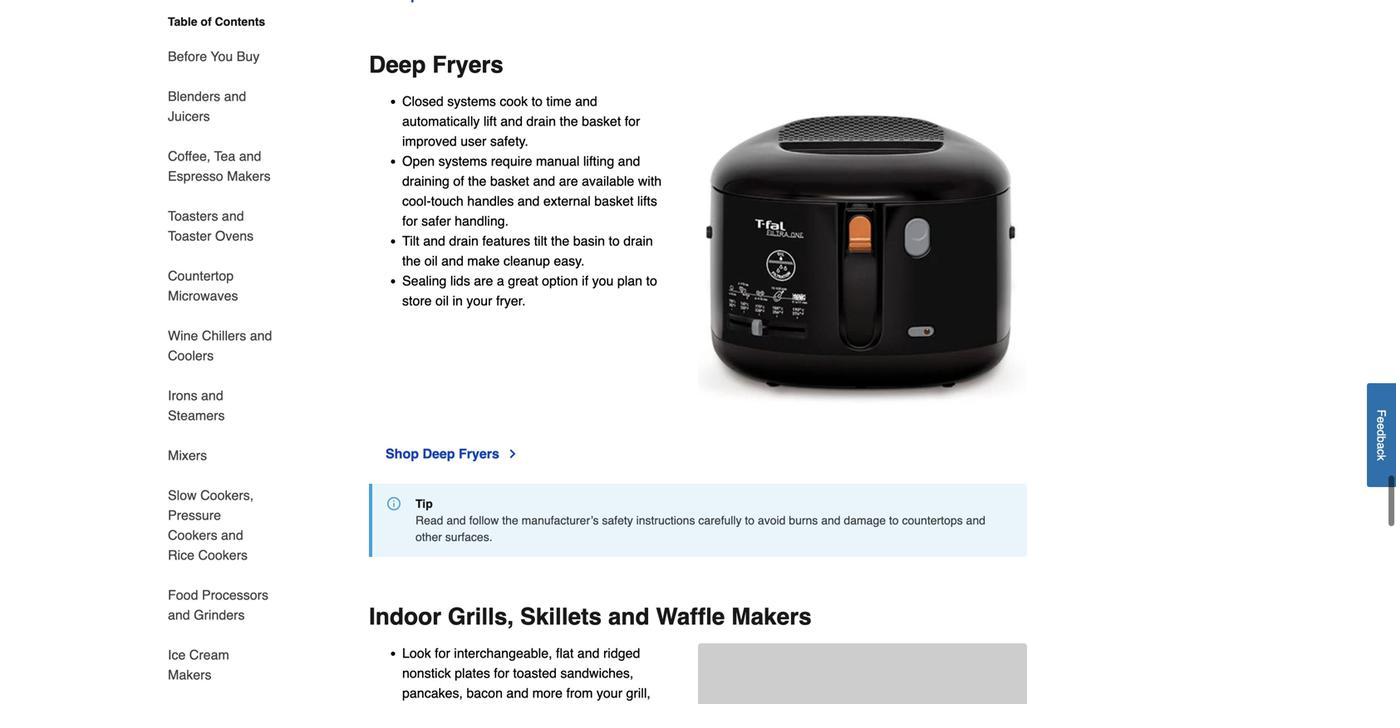 Task type: vqa. For each thing, say whether or not it's contained in the screenshot.
BASKET
yes



Task type: describe. For each thing, give the bounding box(es) containing it.
wine chillers and coolers
[[168, 328, 272, 363]]

and up sandwiches,
[[578, 645, 600, 661]]

1 vertical spatial systems
[[439, 153, 487, 169]]

before you buy
[[168, 49, 260, 64]]

2 e from the top
[[1375, 423, 1388, 430]]

1 horizontal spatial drain
[[526, 113, 556, 129]]

countertops
[[902, 514, 963, 527]]

table of contents
[[168, 15, 265, 28]]

user
[[461, 133, 487, 149]]

to left avoid
[[745, 514, 755, 527]]

deep fryers
[[369, 52, 504, 78]]

juicers
[[168, 108, 210, 124]]

toasters and toaster ovens
[[168, 208, 254, 244]]

0 vertical spatial deep
[[369, 52, 426, 78]]

mixers
[[168, 448, 207, 463]]

tip read and follow the manufacturer's safety instructions carefully to avoid burns and damage to countertops and other surfaces.
[[416, 497, 986, 544]]

look for interchangeable, flat and ridged nonstick plates for toasted sandwiches, pancakes, bacon and more from your gril
[[402, 645, 651, 704]]

look
[[402, 645, 431, 661]]

a inside f e e d b a c k button
[[1375, 443, 1388, 449]]

in
[[453, 293, 463, 308]]

wine
[[168, 328, 198, 343]]

coffee, tea and espresso makers link
[[168, 136, 273, 196]]

plan
[[617, 273, 643, 288]]

table of contents element
[[148, 13, 273, 704]]

makers inside ice cream makers
[[168, 667, 211, 682]]

irons
[[168, 388, 197, 403]]

grills,
[[448, 603, 514, 630]]

irons and steamers
[[168, 388, 225, 423]]

d
[[1375, 430, 1388, 436]]

instructions
[[636, 514, 695, 527]]

ice cream makers
[[168, 647, 229, 682]]

steamers
[[168, 408, 225, 423]]

0 vertical spatial fryers
[[432, 52, 504, 78]]

shop deep fryers link
[[386, 444, 519, 464]]

great
[[508, 273, 538, 288]]

food processors and grinders
[[168, 587, 268, 623]]

pancakes,
[[402, 685, 463, 701]]

wine chillers and coolers link
[[168, 316, 273, 376]]

for down interchangeable,
[[494, 665, 509, 681]]

and inside coffee, tea and espresso makers
[[239, 148, 261, 164]]

interchangeable,
[[454, 645, 552, 661]]

and inside irons and steamers
[[201, 388, 223, 403]]

closed systems cook to time and automatically lift and drain the basket for improved user safety. open systems require manual lifting and draining of the basket and are available with cool-touch handles and external basket lifts for safer handling. tilt and drain features tilt the basin to drain the oil and make cleanup easy. sealing lids are a great option if you plan to store oil in your fryer.
[[402, 94, 662, 308]]

and up lids
[[441, 253, 464, 268]]

toaster
[[168, 228, 212, 244]]

your inside look for interchangeable, flat and ridged nonstick plates for toasted sandwiches, pancakes, bacon and more from your gril
[[597, 685, 623, 701]]

tilt
[[534, 233, 547, 249]]

0 vertical spatial basket
[[582, 113, 621, 129]]

before you buy link
[[168, 37, 260, 76]]

store
[[402, 293, 432, 308]]

for up tilt
[[402, 213, 418, 229]]

slow cookers, pressure cookers and rice cookers link
[[168, 475, 273, 575]]

food processors and grinders link
[[168, 575, 273, 635]]

toasters and toaster ovens link
[[168, 196, 273, 256]]

for up with at left
[[625, 113, 640, 129]]

0 vertical spatial oil
[[424, 253, 438, 268]]

coffee,
[[168, 148, 211, 164]]

from
[[566, 685, 593, 701]]

damage
[[844, 514, 886, 527]]

manufacturer's
[[522, 514, 599, 527]]

indoor grills, skillets and waffle makers
[[369, 603, 812, 630]]

tea
[[214, 148, 235, 164]]

open
[[402, 153, 435, 169]]

of inside 'closed systems cook to time and automatically lift and drain the basket for improved user safety. open systems require manual lifting and draining of the basket and are available with cool-touch handles and external basket lifts for safer handling. tilt and drain features tilt the basin to drain the oil and make cleanup easy. sealing lids are a great option if you plan to store oil in your fryer.'
[[453, 173, 464, 189]]

slow cookers, pressure cookers and rice cookers
[[168, 487, 254, 563]]

ice
[[168, 647, 186, 662]]

and up surfaces.
[[447, 514, 466, 527]]

a black deep fryer. image
[[698, 91, 1027, 421]]

pressure
[[168, 507, 221, 523]]

burns
[[789, 514, 818, 527]]

draining
[[402, 173, 450, 189]]

f e e d b a c k button
[[1367, 383, 1396, 487]]

ridged
[[603, 645, 640, 661]]

automatically
[[402, 113, 480, 129]]

easy.
[[554, 253, 585, 268]]

with
[[638, 173, 662, 189]]

flat
[[556, 645, 574, 661]]

tip
[[416, 497, 433, 510]]

a cuisinart indoor grill with burgers. image
[[698, 643, 1027, 704]]

microwaves
[[168, 288, 238, 303]]

and right time on the top left of page
[[575, 94, 597, 109]]

food
[[168, 587, 198, 603]]

carefully
[[698, 514, 742, 527]]

more
[[532, 685, 563, 701]]

waffle
[[656, 603, 725, 630]]

0 vertical spatial systems
[[447, 94, 496, 109]]

indoor
[[369, 603, 441, 630]]

safety.
[[490, 133, 528, 149]]

surfaces.
[[445, 530, 493, 544]]

lifts
[[637, 193, 657, 209]]

cool-
[[402, 193, 431, 209]]

handling.
[[455, 213, 509, 229]]

shop deep fryers
[[386, 446, 499, 461]]

to left time on the top left of page
[[532, 94, 543, 109]]

k
[[1375, 455, 1388, 461]]

mixers link
[[168, 436, 207, 475]]

the right tilt
[[551, 233, 570, 249]]

cook
[[500, 94, 528, 109]]

read
[[416, 514, 443, 527]]

improved
[[402, 133, 457, 149]]

to right basin on the left top of the page
[[609, 233, 620, 249]]

1 e from the top
[[1375, 417, 1388, 423]]

0 horizontal spatial drain
[[449, 233, 479, 249]]



Task type: locate. For each thing, give the bounding box(es) containing it.
you
[[211, 49, 233, 64]]

2 horizontal spatial makers
[[732, 603, 812, 630]]

and down the safer
[[423, 233, 445, 249]]

1 vertical spatial deep
[[423, 446, 455, 461]]

closed
[[402, 94, 444, 109]]

espresso
[[168, 168, 223, 184]]

safety
[[602, 514, 633, 527]]

systems down user
[[439, 153, 487, 169]]

e
[[1375, 417, 1388, 423], [1375, 423, 1388, 430]]

chillers
[[202, 328, 246, 343]]

before
[[168, 49, 207, 64]]

you
[[592, 273, 614, 288]]

a inside 'closed systems cook to time and automatically lift and drain the basket for improved user safety. open systems require manual lifting and draining of the basket and are available with cool-touch handles and external basket lifts for safer handling. tilt and drain features tilt the basin to drain the oil and make cleanup easy. sealing lids are a great option if you plan to store oil in your fryer.'
[[497, 273, 504, 288]]

drain down time on the top left of page
[[526, 113, 556, 129]]

to right plan in the left top of the page
[[646, 273, 657, 288]]

chevron right image
[[506, 447, 519, 460]]

0 vertical spatial are
[[559, 173, 578, 189]]

systems
[[447, 94, 496, 109], [439, 153, 487, 169]]

of right table at top
[[201, 15, 212, 28]]

the down time on the top left of page
[[560, 113, 578, 129]]

info image
[[387, 497, 401, 510]]

and inside "food processors and grinders"
[[168, 607, 190, 623]]

are down make
[[474, 273, 493, 288]]

available
[[582, 173, 634, 189]]

and down "food" on the bottom left of the page
[[168, 607, 190, 623]]

1 vertical spatial a
[[1375, 443, 1388, 449]]

1 vertical spatial cookers
[[198, 547, 248, 563]]

rice
[[168, 547, 195, 563]]

cookers down pressure on the bottom of the page
[[168, 527, 217, 543]]

skillets
[[520, 603, 602, 630]]

and inside toasters and toaster ovens
[[222, 208, 244, 224]]

and right chillers
[[250, 328, 272, 343]]

drain up plan in the left top of the page
[[624, 233, 653, 249]]

makers inside coffee, tea and espresso makers
[[227, 168, 271, 184]]

cookers,
[[200, 487, 254, 503]]

a
[[497, 273, 504, 288], [1375, 443, 1388, 449]]

basket down "available"
[[595, 193, 634, 209]]

and up steamers
[[201, 388, 223, 403]]

of up the touch
[[453, 173, 464, 189]]

1 vertical spatial your
[[597, 685, 623, 701]]

your inside 'closed systems cook to time and automatically lift and drain the basket for improved user safety. open systems require manual lifting and draining of the basket and are available with cool-touch handles and external basket lifts for safer handling. tilt and drain features tilt the basin to drain the oil and make cleanup easy. sealing lids are a great option if you plan to store oil in your fryer.'
[[467, 293, 492, 308]]

0 vertical spatial makers
[[227, 168, 271, 184]]

buy
[[237, 49, 260, 64]]

sandwiches,
[[560, 665, 634, 681]]

0 horizontal spatial of
[[201, 15, 212, 28]]

to right damage
[[889, 514, 899, 527]]

lifting
[[583, 153, 614, 169]]

f
[[1375, 410, 1388, 417]]

1 vertical spatial basket
[[490, 173, 529, 189]]

makers down tea
[[227, 168, 271, 184]]

features
[[482, 233, 530, 249]]

1 horizontal spatial are
[[559, 173, 578, 189]]

f e e d b a c k
[[1375, 410, 1388, 461]]

oil up sealing
[[424, 253, 438, 268]]

bacon
[[467, 685, 503, 701]]

fryers left chevron right icon
[[459, 446, 499, 461]]

a up k
[[1375, 443, 1388, 449]]

nonstick
[[402, 665, 451, 681]]

0 horizontal spatial are
[[474, 273, 493, 288]]

countertop microwaves link
[[168, 256, 273, 316]]

cookers up processors
[[198, 547, 248, 563]]

0 horizontal spatial makers
[[168, 667, 211, 682]]

1 vertical spatial oil
[[436, 293, 449, 308]]

cleanup
[[504, 253, 550, 268]]

1 vertical spatial makers
[[732, 603, 812, 630]]

and down "cookers,"
[[221, 527, 243, 543]]

fryers up closed
[[432, 52, 504, 78]]

e up b
[[1375, 423, 1388, 430]]

2 horizontal spatial drain
[[624, 233, 653, 249]]

make
[[467, 253, 500, 268]]

makers right waffle
[[732, 603, 812, 630]]

and inside blenders and juicers
[[224, 89, 246, 104]]

2 vertical spatial basket
[[595, 193, 634, 209]]

basket down require at the left of the page
[[490, 173, 529, 189]]

and right the "burns"
[[821, 514, 841, 527]]

and up with at left
[[618, 153, 640, 169]]

systems up "lift"
[[447, 94, 496, 109]]

blenders and juicers link
[[168, 76, 273, 136]]

coffee, tea and espresso makers
[[168, 148, 271, 184]]

and inside "wine chillers and coolers"
[[250, 328, 272, 343]]

and right tea
[[239, 148, 261, 164]]

the up handles
[[468, 173, 487, 189]]

0 horizontal spatial a
[[497, 273, 504, 288]]

and down toasted
[[507, 685, 529, 701]]

table
[[168, 15, 197, 28]]

and up the ovens
[[222, 208, 244, 224]]

coolers
[[168, 348, 214, 363]]

deep up closed
[[369, 52, 426, 78]]

0 vertical spatial cookers
[[168, 527, 217, 543]]

require
[[491, 153, 532, 169]]

2 vertical spatial makers
[[168, 667, 211, 682]]

oil
[[424, 253, 438, 268], [436, 293, 449, 308]]

0 vertical spatial your
[[467, 293, 492, 308]]

1 horizontal spatial your
[[597, 685, 623, 701]]

irons and steamers link
[[168, 376, 273, 436]]

follow
[[469, 514, 499, 527]]

1 vertical spatial are
[[474, 273, 493, 288]]

0 vertical spatial of
[[201, 15, 212, 28]]

avoid
[[758, 514, 786, 527]]

drain down handling.
[[449, 233, 479, 249]]

lids
[[450, 273, 470, 288]]

and right handles
[[518, 193, 540, 209]]

tilt
[[402, 233, 420, 249]]

plates
[[455, 665, 490, 681]]

c
[[1375, 449, 1388, 455]]

touch
[[431, 193, 464, 209]]

are up external
[[559, 173, 578, 189]]

and inside slow cookers, pressure cookers and rice cookers
[[221, 527, 243, 543]]

drain
[[526, 113, 556, 129], [449, 233, 479, 249], [624, 233, 653, 249]]

and right blenders
[[224, 89, 246, 104]]

1 vertical spatial fryers
[[459, 446, 499, 461]]

deep right shop
[[423, 446, 455, 461]]

the inside 'tip read and follow the manufacturer's safety instructions carefully to avoid burns and damage to countertops and other surfaces.'
[[502, 514, 518, 527]]

1 horizontal spatial of
[[453, 173, 464, 189]]

makers down the ice
[[168, 667, 211, 682]]

a up fryer.
[[497, 273, 504, 288]]

your
[[467, 293, 492, 308], [597, 685, 623, 701]]

other
[[416, 530, 442, 544]]

and up ridged
[[608, 603, 650, 630]]

your down sandwiches,
[[597, 685, 623, 701]]

fryers inside shop deep fryers link
[[459, 446, 499, 461]]

and down cook
[[501, 113, 523, 129]]

1 horizontal spatial a
[[1375, 443, 1388, 449]]

sealing
[[402, 273, 447, 288]]

slow
[[168, 487, 197, 503]]

lift
[[484, 113, 497, 129]]

0 horizontal spatial your
[[467, 293, 492, 308]]

manual
[[536, 153, 580, 169]]

external
[[544, 193, 591, 209]]

0 vertical spatial a
[[497, 273, 504, 288]]

and down the manual
[[533, 173, 555, 189]]

e up d
[[1375, 417, 1388, 423]]

countertop
[[168, 268, 234, 283]]

processors
[[202, 587, 268, 603]]

oil left in
[[436, 293, 449, 308]]

basin
[[573, 233, 605, 249]]

and right countertops
[[966, 514, 986, 527]]

basket up lifting
[[582, 113, 621, 129]]

1 vertical spatial of
[[453, 173, 464, 189]]

time
[[546, 94, 572, 109]]

1 horizontal spatial makers
[[227, 168, 271, 184]]

toasted
[[513, 665, 557, 681]]

fryer.
[[496, 293, 526, 308]]

the down tilt
[[402, 253, 421, 268]]

for up nonstick
[[435, 645, 450, 661]]

b
[[1375, 436, 1388, 443]]

your right in
[[467, 293, 492, 308]]

option
[[542, 273, 578, 288]]

the right "follow"
[[502, 514, 518, 527]]

blenders
[[168, 89, 220, 104]]



